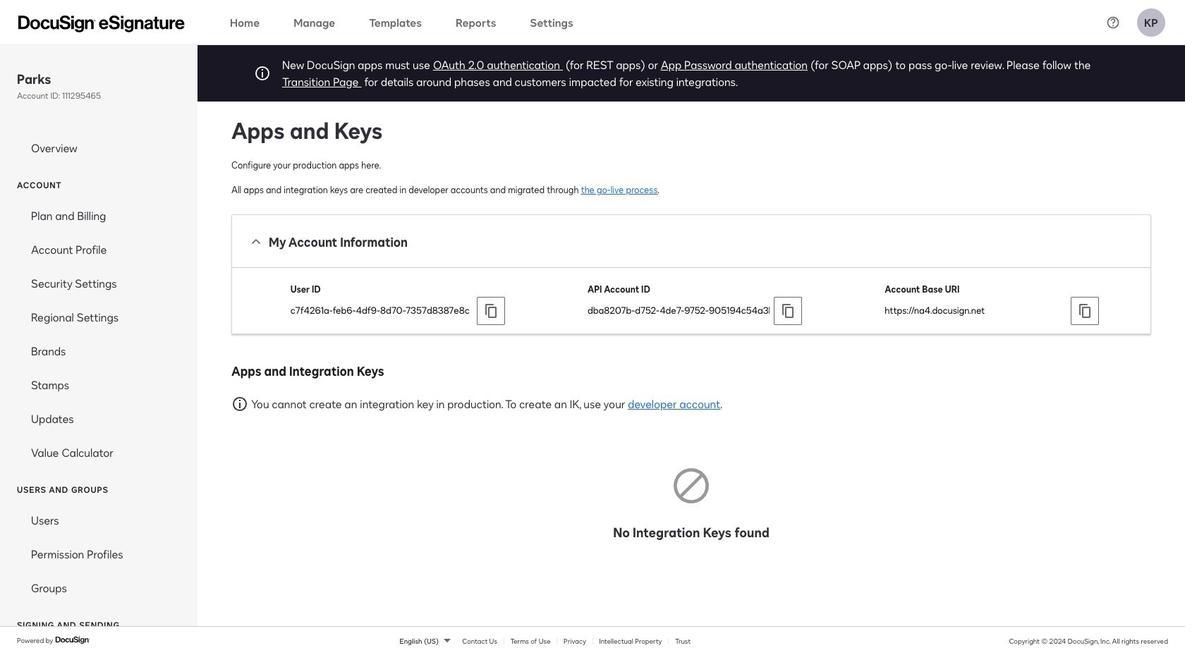Task type: vqa. For each thing, say whether or not it's contained in the screenshot.
Hard Cost Savings per Document icon at the top of page
no



Task type: locate. For each thing, give the bounding box(es) containing it.
account element
[[0, 199, 198, 470]]

docusign admin image
[[18, 15, 185, 32]]

None field
[[290, 304, 474, 317], [588, 304, 771, 317], [885, 304, 1068, 317], [290, 304, 474, 317], [588, 304, 771, 317], [885, 304, 1068, 317]]

users and groups element
[[0, 504, 198, 605]]



Task type: describe. For each thing, give the bounding box(es) containing it.
docusign image
[[55, 635, 90, 646]]



